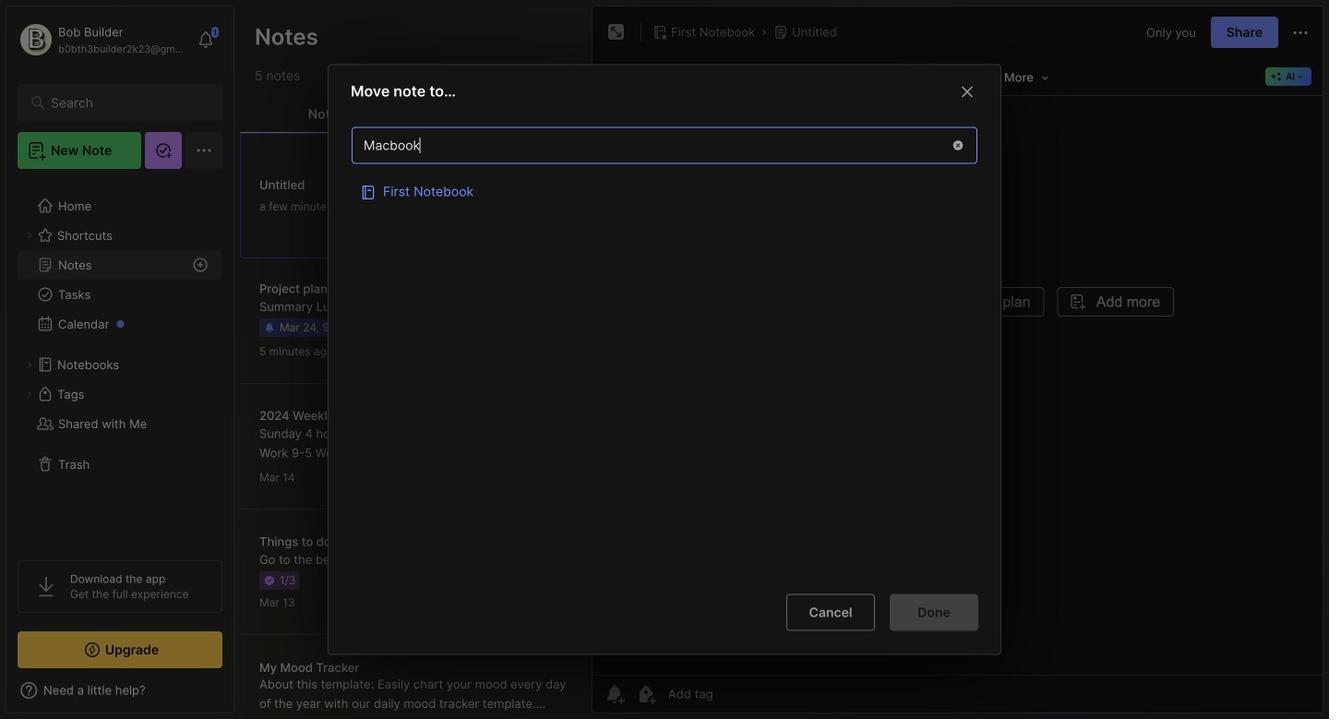 Task type: locate. For each thing, give the bounding box(es) containing it.
close image
[[957, 81, 979, 103]]

add tag image
[[635, 683, 658, 706]]

Find a location… text field
[[353, 130, 940, 161]]

cell
[[352, 173, 978, 210]]

more image
[[999, 65, 1055, 89]]

task image
[[632, 64, 658, 90]]

expand notebooks image
[[24, 359, 35, 370]]

tree
[[6, 180, 234, 544]]

None search field
[[51, 91, 198, 114]]

Note Editor text field
[[593, 95, 1323, 675]]

main element
[[0, 0, 240, 719]]

font family image
[[860, 65, 944, 89]]

calendar event image
[[661, 64, 687, 90]]

cell inside find a location field
[[352, 173, 978, 210]]

Find a location field
[[343, 118, 987, 580]]

tab list
[[240, 96, 586, 133]]

Search text field
[[51, 94, 198, 112]]



Task type: describe. For each thing, give the bounding box(es) containing it.
note window element
[[592, 6, 1324, 714]]

tree inside the main "element"
[[6, 180, 234, 544]]

expand note image
[[606, 21, 628, 43]]

none search field inside the main "element"
[[51, 91, 198, 114]]

expand tags image
[[24, 389, 35, 400]]

font size image
[[949, 65, 995, 89]]

add a reminder image
[[604, 683, 626, 706]]



Task type: vqa. For each thing, say whether or not it's contained in the screenshot.
Note Editor Text Box
yes



